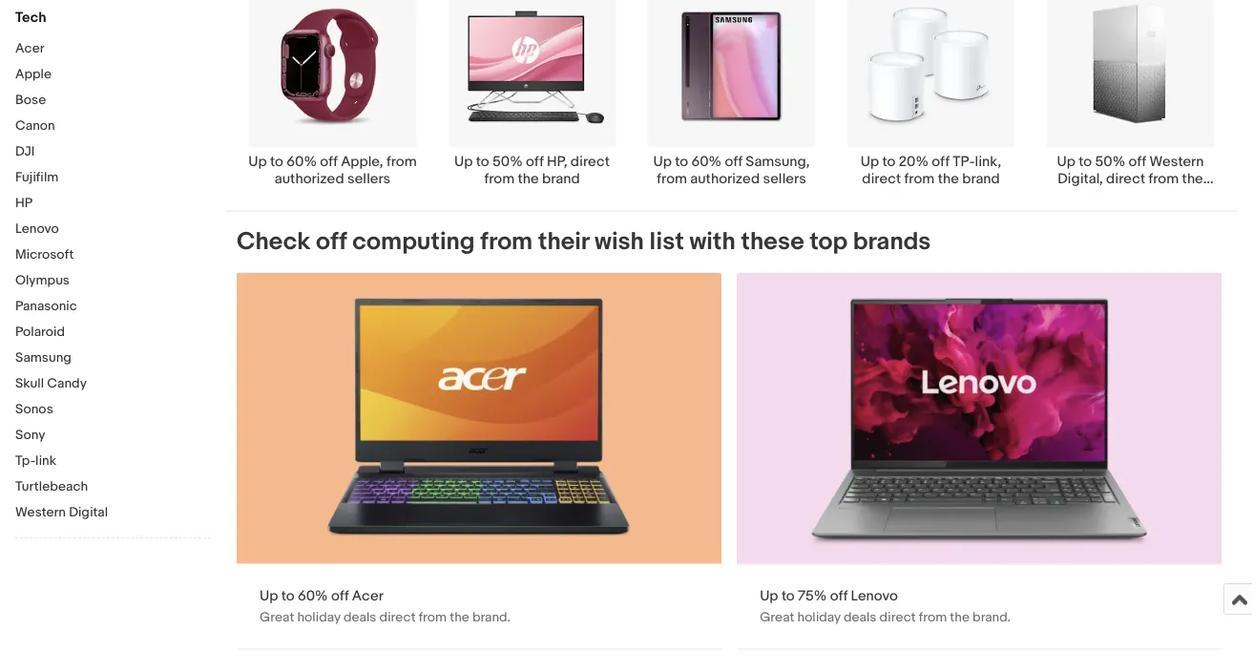 Task type: describe. For each thing, give the bounding box(es) containing it.
polaroid
[[15, 324, 65, 340]]

direct inside up to 50% off western digital, direct from the brand
[[1107, 170, 1146, 188]]

to for up to 75% off lenovo great holiday deals direct from the brand.
[[782, 588, 795, 605]]

the inside up to 50% off western digital, direct from the brand
[[1183, 170, 1204, 188]]

holiday for 75%
[[798, 610, 841, 626]]

acer apple bose canon dji fujifilm hp lenovo microsoft olympus panasonic polaroid samsung skull candy sonos sony tp-link turtlebeach western digital
[[15, 40, 108, 520]]

sellers for samsung,
[[763, 170, 807, 188]]

up to 60% off acer great holiday deals direct from the brand.
[[260, 588, 511, 626]]

the inside up to 50% off hp, direct from the brand
[[518, 170, 539, 188]]

up for up to 50% off hp, direct from the brand
[[455, 153, 473, 170]]

authorized for apple,
[[275, 170, 344, 188]]

turtlebeach link
[[15, 478, 211, 497]]

tp-
[[953, 153, 975, 170]]

deals for lenovo
[[844, 610, 877, 626]]

from inside up to 50% off western digital, direct from the brand
[[1149, 170, 1179, 188]]

to for up to 20% off tp-link, direct from the brand
[[883, 153, 896, 170]]

these
[[741, 227, 805, 257]]

acer link
[[15, 40, 211, 58]]

hp,
[[547, 153, 568, 170]]

polaroid link
[[15, 324, 211, 342]]

computing
[[352, 227, 475, 257]]

hp link
[[15, 195, 211, 213]]

panasonic
[[15, 298, 77, 314]]

list
[[650, 227, 684, 257]]

skull
[[15, 375, 44, 392]]

from inside up to 20% off tp-link, direct from the brand
[[905, 170, 935, 188]]

sony
[[15, 427, 45, 443]]

from inside up to 60% off samsung, from authorized sellers
[[657, 170, 687, 188]]

to for up to 60% off samsung, from authorized sellers
[[675, 153, 689, 170]]

50% for from
[[493, 153, 523, 170]]

up for up to 60% off apple, from authorized sellers
[[249, 153, 267, 170]]

brand for up to 20% off tp-link, direct from the brand
[[963, 170, 1001, 188]]

to for up to 60% off acer great holiday deals direct from the brand.
[[281, 588, 295, 605]]

up for up to 20% off tp-link, direct from the brand
[[861, 153, 880, 170]]

great for up to 75% off lenovo
[[760, 610, 795, 626]]

up to 20% off tp-link, direct from the brand link
[[832, 0, 1031, 188]]

canon
[[15, 117, 55, 134]]

off for up to 60% off acer great holiday deals direct from the brand.
[[331, 588, 349, 605]]

apple link
[[15, 66, 211, 84]]

to for up to 50% off western digital, direct from the brand
[[1079, 153, 1093, 170]]

direct inside the up to 60% off acer great holiday deals direct from the brand.
[[379, 610, 416, 626]]

up for up to 50% off western digital, direct from the brand
[[1058, 153, 1076, 170]]

bose link
[[15, 92, 211, 110]]

wish
[[595, 227, 644, 257]]

digital
[[69, 504, 108, 520]]

hp
[[15, 195, 33, 211]]

fujifilm
[[15, 169, 59, 185]]

lenovo inside up to 75% off lenovo great holiday deals direct from the brand.
[[851, 588, 898, 605]]

acer inside the up to 60% off acer great holiday deals direct from the brand.
[[352, 588, 384, 605]]

check off computing from their wish list with these top brands
[[237, 227, 931, 257]]

link
[[35, 453, 56, 469]]

their
[[538, 227, 589, 257]]

western digital link
[[15, 504, 211, 522]]

off for up to 60% off apple, from authorized sellers
[[320, 153, 338, 170]]

off for up to 50% off hp, direct from the brand
[[526, 153, 544, 170]]

microsoft link
[[15, 246, 211, 265]]

up to 20% off tp-link, direct from the brand
[[861, 153, 1002, 188]]

sony link
[[15, 427, 211, 445]]

from inside up to 75% off lenovo great holiday deals direct from the brand.
[[919, 610, 947, 626]]

off for up to 50% off western digital, direct from the brand
[[1129, 153, 1147, 170]]

dji
[[15, 143, 35, 159]]

microsoft
[[15, 246, 74, 263]]

off for up to 75% off lenovo great holiday deals direct from the brand.
[[830, 588, 848, 605]]

up to 50% off western digital, direct from the brand link
[[1031, 0, 1231, 205]]

olympus
[[15, 272, 70, 288]]

top
[[810, 227, 848, 257]]

deals for acer
[[344, 610, 377, 626]]

western inside acer apple bose canon dji fujifilm hp lenovo microsoft olympus panasonic polaroid samsung skull candy sonos sony tp-link turtlebeach western digital
[[15, 504, 66, 520]]

the inside up to 75% off lenovo great holiday deals direct from the brand.
[[950, 610, 970, 626]]

list containing up to 60% off apple, from authorized sellers
[[225, 0, 1238, 211]]

direct inside up to 50% off hp, direct from the brand
[[571, 153, 610, 170]]

with
[[690, 227, 736, 257]]

60% for apple,
[[287, 153, 317, 170]]

off for up to 20% off tp-link, direct from the brand
[[932, 153, 950, 170]]

brand. for up to 75% off lenovo
[[973, 610, 1011, 626]]

60% for samsung,
[[692, 153, 722, 170]]

western inside up to 50% off western digital, direct from the brand
[[1150, 153, 1205, 170]]

the inside the up to 60% off acer great holiday deals direct from the brand.
[[450, 610, 470, 626]]

lenovo inside acer apple bose canon dji fujifilm hp lenovo microsoft olympus panasonic polaroid samsung skull candy sonos sony tp-link turtlebeach western digital
[[15, 221, 59, 237]]



Task type: vqa. For each thing, say whether or not it's contained in the screenshot.
Up to 50% off Western Digital, direct from the brand
yes



Task type: locate. For each thing, give the bounding box(es) containing it.
2 50% from the left
[[1096, 153, 1126, 170]]

off inside up to 60% off apple, from authorized sellers
[[320, 153, 338, 170]]

brands
[[853, 227, 931, 257]]

off inside up to 75% off lenovo great holiday deals direct from the brand.
[[830, 588, 848, 605]]

tech
[[15, 9, 46, 26]]

western
[[1150, 153, 1205, 170], [15, 504, 66, 520]]

0 horizontal spatial lenovo
[[15, 221, 59, 237]]

acer
[[15, 40, 45, 56], [352, 588, 384, 605]]

2 authorized from the left
[[691, 170, 760, 188]]

sonos
[[15, 401, 53, 417]]

link,
[[975, 153, 1002, 170]]

0 horizontal spatial brand
[[542, 170, 580, 188]]

authorized inside up to 60% off samsung, from authorized sellers
[[691, 170, 760, 188]]

brand.
[[473, 610, 511, 626], [973, 610, 1011, 626]]

off inside up to 50% off western digital, direct from the brand
[[1129, 153, 1147, 170]]

1 sellers from the left
[[348, 170, 391, 188]]

1 vertical spatial lenovo
[[851, 588, 898, 605]]

holiday inside the up to 60% off acer great holiday deals direct from the brand.
[[297, 610, 341, 626]]

sellers up these
[[763, 170, 807, 188]]

1 horizontal spatial great
[[760, 610, 795, 626]]

brand inside up to 20% off tp-link, direct from the brand
[[963, 170, 1001, 188]]

the
[[518, 170, 539, 188], [938, 170, 960, 188], [1183, 170, 1204, 188], [450, 610, 470, 626], [950, 610, 970, 626]]

1 horizontal spatial brand.
[[973, 610, 1011, 626]]

1 horizontal spatial acer
[[352, 588, 384, 605]]

60%
[[287, 153, 317, 170], [692, 153, 722, 170], [298, 588, 328, 605]]

authorized up with
[[691, 170, 760, 188]]

75%
[[798, 588, 827, 605]]

1 holiday from the left
[[297, 610, 341, 626]]

1 vertical spatial acer
[[352, 588, 384, 605]]

brand inside up to 50% off hp, direct from the brand
[[542, 170, 580, 188]]

0 vertical spatial lenovo
[[15, 221, 59, 237]]

60% inside the up to 60% off acer great holiday deals direct from the brand.
[[298, 588, 328, 605]]

60% for acer
[[298, 588, 328, 605]]

apple,
[[341, 153, 383, 170]]

canon link
[[15, 117, 211, 136]]

check
[[237, 227, 311, 257]]

from inside up to 50% off hp, direct from the brand
[[485, 170, 515, 188]]

deals
[[344, 610, 377, 626], [844, 610, 877, 626]]

off for up to 60% off samsung, from authorized sellers
[[725, 153, 743, 170]]

to inside up to 20% off tp-link, direct from the brand
[[883, 153, 896, 170]]

from inside up to 60% off apple, from authorized sellers
[[387, 153, 417, 170]]

to for up to 60% off apple, from authorized sellers
[[270, 153, 284, 170]]

60% inside up to 60% off apple, from authorized sellers
[[287, 153, 317, 170]]

0 horizontal spatial brand.
[[473, 610, 511, 626]]

1 horizontal spatial holiday
[[798, 610, 841, 626]]

olympus link
[[15, 272, 211, 290]]

brand right the 20%
[[963, 170, 1001, 188]]

1 authorized from the left
[[275, 170, 344, 188]]

from
[[387, 153, 417, 170], [485, 170, 515, 188], [657, 170, 687, 188], [905, 170, 935, 188], [1149, 170, 1179, 188], [481, 227, 533, 257], [419, 610, 447, 626], [919, 610, 947, 626]]

sonos link
[[15, 401, 211, 419]]

fujifilm link
[[15, 169, 211, 187]]

to inside up to 60% off apple, from authorized sellers
[[270, 153, 284, 170]]

samsung
[[15, 349, 71, 366]]

up to 60% off samsung, from authorized sellers link
[[632, 0, 832, 188]]

great for up to 60% off acer
[[260, 610, 294, 626]]

50%
[[493, 153, 523, 170], [1096, 153, 1126, 170]]

samsung,
[[746, 153, 810, 170]]

up to 60% off apple, from authorized sellers
[[249, 153, 417, 188]]

holiday inside up to 75% off lenovo great holiday deals direct from the brand.
[[798, 610, 841, 626]]

0 horizontal spatial deals
[[344, 610, 377, 626]]

direct inside up to 20% off tp-link, direct from the brand
[[862, 170, 902, 188]]

off inside up to 20% off tp-link, direct from the brand
[[932, 153, 950, 170]]

authorized
[[275, 170, 344, 188], [691, 170, 760, 188]]

authorized for samsung,
[[691, 170, 760, 188]]

deals inside the up to 60% off acer great holiday deals direct from the brand.
[[344, 610, 377, 626]]

up inside up to 20% off tp-link, direct from the brand
[[861, 153, 880, 170]]

brand for up to 50% off western digital, direct from the brand
[[1112, 188, 1150, 205]]

authorized up check
[[275, 170, 344, 188]]

to for up to 50% off hp, direct from the brand
[[476, 153, 490, 170]]

sellers for apple,
[[348, 170, 391, 188]]

brand
[[542, 170, 580, 188], [963, 170, 1001, 188], [1112, 188, 1150, 205]]

samsung link
[[15, 349, 211, 368]]

up inside up to 50% off hp, direct from the brand
[[455, 153, 473, 170]]

off
[[320, 153, 338, 170], [526, 153, 544, 170], [725, 153, 743, 170], [932, 153, 950, 170], [1129, 153, 1147, 170], [316, 227, 347, 257], [331, 588, 349, 605], [830, 588, 848, 605]]

skull candy link
[[15, 375, 211, 393]]

0 horizontal spatial acer
[[15, 40, 45, 56]]

0 horizontal spatial great
[[260, 610, 294, 626]]

to inside the up to 60% off acer great holiday deals direct from the brand.
[[281, 588, 295, 605]]

great
[[260, 610, 294, 626], [760, 610, 795, 626]]

up inside up to 60% off apple, from authorized sellers
[[249, 153, 267, 170]]

1 horizontal spatial authorized
[[691, 170, 760, 188]]

up to 75% off lenovo great holiday deals direct from the brand.
[[760, 588, 1011, 626]]

bose
[[15, 92, 46, 108]]

up
[[249, 153, 267, 170], [455, 153, 473, 170], [654, 153, 672, 170], [861, 153, 880, 170], [1058, 153, 1076, 170], [260, 588, 278, 605], [760, 588, 779, 605]]

lenovo
[[15, 221, 59, 237], [851, 588, 898, 605]]

authorized inside up to 60% off apple, from authorized sellers
[[275, 170, 344, 188]]

tp-link link
[[15, 453, 211, 471]]

lenovo up microsoft
[[15, 221, 59, 237]]

sellers inside up to 60% off samsung, from authorized sellers
[[763, 170, 807, 188]]

50% for direct
[[1096, 153, 1126, 170]]

up to 50% off western digital, direct from the brand
[[1058, 153, 1205, 205]]

apple
[[15, 66, 52, 82]]

digital,
[[1058, 170, 1104, 188]]

brand inside up to 50% off western digital, direct from the brand
[[1112, 188, 1150, 205]]

brand. inside the up to 60% off acer great holiday deals direct from the brand.
[[473, 610, 511, 626]]

sellers up the 'computing'
[[348, 170, 391, 188]]

2 horizontal spatial brand
[[1112, 188, 1150, 205]]

1 great from the left
[[260, 610, 294, 626]]

up to 60% off apple, from authorized sellers link
[[233, 0, 433, 188]]

50% inside up to 50% off western digital, direct from the brand
[[1096, 153, 1126, 170]]

to inside up to 75% off lenovo great holiday deals direct from the brand.
[[782, 588, 795, 605]]

0 horizontal spatial sellers
[[348, 170, 391, 188]]

off inside up to 50% off hp, direct from the brand
[[526, 153, 544, 170]]

1 horizontal spatial brand
[[963, 170, 1001, 188]]

20%
[[899, 153, 929, 170]]

0 vertical spatial western
[[1150, 153, 1205, 170]]

up inside up to 60% off samsung, from authorized sellers
[[654, 153, 672, 170]]

off inside up to 60% off samsung, from authorized sellers
[[725, 153, 743, 170]]

sellers
[[348, 170, 391, 188], [763, 170, 807, 188]]

direct
[[571, 153, 610, 170], [862, 170, 902, 188], [1107, 170, 1146, 188], [379, 610, 416, 626], [880, 610, 916, 626]]

1 deals from the left
[[344, 610, 377, 626]]

brand. inside up to 75% off lenovo great holiday deals direct from the brand.
[[973, 610, 1011, 626]]

up inside up to 50% off western digital, direct from the brand
[[1058, 153, 1076, 170]]

turtlebeach
[[15, 478, 88, 495]]

holiday
[[297, 610, 341, 626], [798, 610, 841, 626]]

1 brand. from the left
[[473, 610, 511, 626]]

lenovo link
[[15, 221, 211, 239]]

0 horizontal spatial holiday
[[297, 610, 341, 626]]

1 horizontal spatial lenovo
[[851, 588, 898, 605]]

1 horizontal spatial deals
[[844, 610, 877, 626]]

great inside the up to 60% off acer great holiday deals direct from the brand.
[[260, 610, 294, 626]]

to
[[270, 153, 284, 170], [476, 153, 490, 170], [675, 153, 689, 170], [883, 153, 896, 170], [1079, 153, 1093, 170], [281, 588, 295, 605], [782, 588, 795, 605]]

1 50% from the left
[[493, 153, 523, 170]]

tp-
[[15, 453, 35, 469]]

1 horizontal spatial western
[[1150, 153, 1205, 170]]

0 horizontal spatial authorized
[[275, 170, 344, 188]]

2 brand. from the left
[[973, 610, 1011, 626]]

up to 50% off hp, direct from the brand link
[[433, 0, 632, 188]]

holiday for 60%
[[297, 610, 341, 626]]

up inside the up to 60% off acer great holiday deals direct from the brand.
[[260, 588, 278, 605]]

panasonic link
[[15, 298, 211, 316]]

the inside up to 20% off tp-link, direct from the brand
[[938, 170, 960, 188]]

direct inside up to 75% off lenovo great holiday deals direct from the brand.
[[880, 610, 916, 626]]

up to 50% off hp, direct from the brand
[[455, 153, 610, 188]]

brand. for up to 60% off acer
[[473, 610, 511, 626]]

sellers inside up to 60% off apple, from authorized sellers
[[348, 170, 391, 188]]

up for up to 60% off samsung, from authorized sellers
[[654, 153, 672, 170]]

1 horizontal spatial 50%
[[1096, 153, 1126, 170]]

up to 60% off samsung, from authorized sellers
[[654, 153, 810, 188]]

60% inside up to 60% off samsung, from authorized sellers
[[692, 153, 722, 170]]

off inside the up to 60% off acer great holiday deals direct from the brand.
[[331, 588, 349, 605]]

2 deals from the left
[[844, 610, 877, 626]]

brand up their
[[542, 170, 580, 188]]

2 holiday from the left
[[798, 610, 841, 626]]

2 great from the left
[[760, 610, 795, 626]]

candy
[[47, 375, 87, 392]]

0 vertical spatial acer
[[15, 40, 45, 56]]

deals inside up to 75% off lenovo great holiday deals direct from the brand.
[[844, 610, 877, 626]]

1 vertical spatial western
[[15, 504, 66, 520]]

to inside up to 50% off hp, direct from the brand
[[476, 153, 490, 170]]

None text field
[[237, 273, 722, 649], [737, 273, 1223, 649], [237, 273, 722, 649], [737, 273, 1223, 649]]

dji link
[[15, 143, 211, 161]]

to inside up to 50% off western digital, direct from the brand
[[1079, 153, 1093, 170]]

acer inside acer apple bose canon dji fujifilm hp lenovo microsoft olympus panasonic polaroid samsung skull candy sonos sony tp-link turtlebeach western digital
[[15, 40, 45, 56]]

to inside up to 60% off samsung, from authorized sellers
[[675, 153, 689, 170]]

brand right digital,
[[1112, 188, 1150, 205]]

from inside the up to 60% off acer great holiday deals direct from the brand.
[[419, 610, 447, 626]]

2 sellers from the left
[[763, 170, 807, 188]]

lenovo right the 75%
[[851, 588, 898, 605]]

great inside up to 75% off lenovo great holiday deals direct from the brand.
[[760, 610, 795, 626]]

up inside up to 75% off lenovo great holiday deals direct from the brand.
[[760, 588, 779, 605]]

0 horizontal spatial 50%
[[493, 153, 523, 170]]

0 horizontal spatial western
[[15, 504, 66, 520]]

50% inside up to 50% off hp, direct from the brand
[[493, 153, 523, 170]]

1 horizontal spatial sellers
[[763, 170, 807, 188]]

list
[[225, 0, 1238, 211]]



